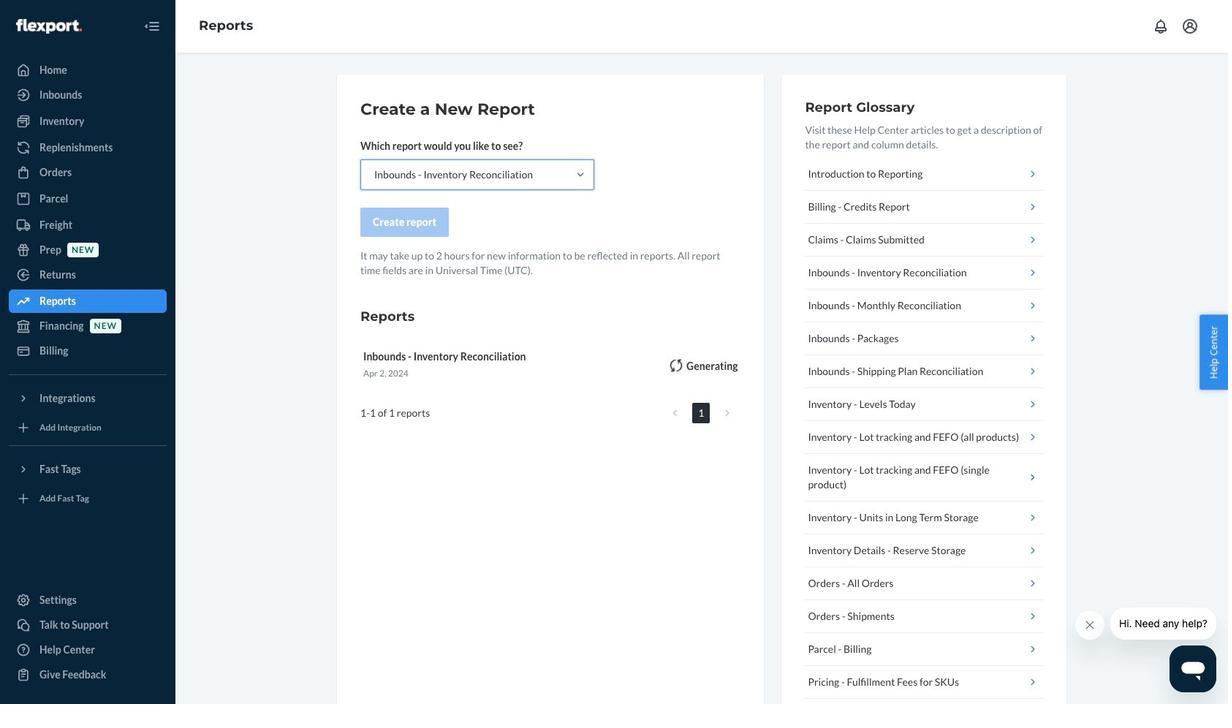 Task type: locate. For each thing, give the bounding box(es) containing it.
open account menu image
[[1182, 18, 1199, 35]]

close navigation image
[[143, 18, 161, 35]]



Task type: describe. For each thing, give the bounding box(es) containing it.
chevron right image
[[725, 408, 730, 418]]

open notifications image
[[1152, 18, 1170, 35]]

flexport logo image
[[16, 19, 82, 33]]

chevron left image
[[673, 408, 677, 418]]



Task type: vqa. For each thing, say whether or not it's contained in the screenshot.
airport,
no



